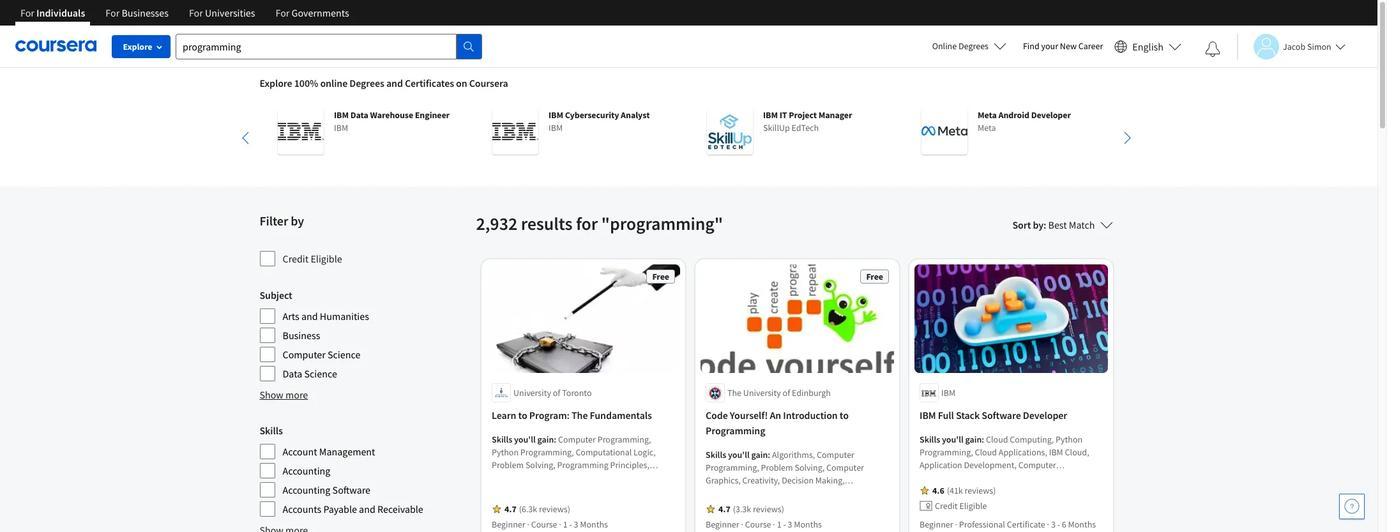 Task type: describe. For each thing, give the bounding box(es) containing it.
online
[[933, 40, 957, 52]]

2 horizontal spatial gain
[[966, 434, 982, 446]]

full
[[938, 409, 954, 422]]

creativity,
[[743, 475, 780, 487]]

coursera image
[[15, 36, 96, 56]]

3 for the
[[574, 519, 578, 531]]

analyst
[[621, 109, 650, 121]]

yourself!
[[730, 409, 768, 422]]

months for introduction
[[794, 519, 822, 531]]

(3.3k
[[733, 504, 751, 515]]

skills you'll gain : for learn to program: the fundamentals
[[492, 434, 558, 446]]

show more button
[[260, 387, 308, 403]]

the inside 'learn to program: the fundamentals' link
[[572, 409, 588, 422]]

governments
[[292, 6, 349, 19]]

beginner · course · 1 - 3 months for an
[[706, 519, 822, 531]]

4.7 (3.3k reviews)
[[719, 504, 784, 515]]

for for governments
[[276, 6, 290, 19]]

skills up graphics,
[[706, 450, 726, 461]]

decision
[[782, 475, 814, 487]]

1 for program:
[[563, 519, 568, 531]]

reviews) for an
[[753, 504, 784, 515]]

find your new career link
[[1017, 38, 1110, 54]]

filter
[[260, 213, 288, 229]]

new
[[1061, 40, 1077, 52]]

- for the
[[569, 519, 572, 531]]

5 · from the left
[[955, 519, 958, 531]]

(41k
[[947, 485, 963, 497]]

beginner · professional certificate · 3 - 6 months
[[920, 519, 1096, 531]]

ibm image for ibm data warehouse engineer ibm
[[278, 109, 324, 155]]

2,932 results for "programming"
[[476, 212, 723, 235]]

6
[[1062, 519, 1067, 531]]

sort by : best match
[[1013, 219, 1096, 231]]

graphics,
[[706, 475, 741, 487]]

3 · from the left
[[741, 519, 743, 531]]

course for program:
[[531, 519, 557, 531]]

for individuals
[[20, 6, 85, 19]]

2 · from the left
[[559, 519, 561, 531]]

reviews) for stack
[[965, 485, 996, 497]]

by for filter
[[291, 213, 304, 229]]

jacob simon button
[[1238, 34, 1346, 59]]

best
[[1049, 219, 1068, 231]]

show
[[260, 389, 284, 401]]

learn to program: the fundamentals link
[[492, 408, 675, 423]]

online
[[320, 77, 348, 89]]

find your new career
[[1024, 40, 1104, 52]]

algorithms, inside algorithms, computer programming, problem solving, computer graphics, creativity, decision making, programming principles, computer graphic techniques, software engineering, system programming
[[772, 450, 815, 461]]

100%
[[294, 77, 318, 89]]

months for the
[[580, 519, 608, 531]]

code
[[706, 409, 728, 422]]

problem inside the computer programming, python programming, computational logic, problem solving, programming principles, computer programming tools, critical thinking, computational thinking, algorithms, mathematics
[[492, 460, 524, 471]]

2 horizontal spatial you'll
[[942, 434, 964, 446]]

3 months from the left
[[1068, 519, 1096, 531]]

: up creativity,
[[768, 450, 770, 461]]

0 vertical spatial software
[[982, 409, 1021, 422]]

stack
[[956, 409, 980, 422]]

"programming"
[[602, 212, 723, 235]]

for governments
[[276, 6, 349, 19]]

free for code yourself! an introduction to programming
[[866, 271, 883, 282]]

for for businesses
[[106, 6, 120, 19]]

and inside skills group
[[359, 503, 376, 516]]

to inside code yourself! an introduction to programming
[[840, 409, 849, 422]]

2 horizontal spatial skills you'll gain :
[[920, 434, 986, 446]]

ibm for ibm full stack software developer
[[920, 409, 936, 422]]

the university of edinburgh
[[728, 388, 831, 399]]

gain for to
[[752, 450, 768, 461]]

0 horizontal spatial eligible
[[311, 252, 342, 265]]

science for data science
[[305, 367, 337, 380]]

beginner · course · 1 - 3 months for program:
[[492, 519, 608, 531]]

arts
[[283, 310, 300, 323]]

1 horizontal spatial credit
[[935, 501, 958, 512]]

learn
[[492, 409, 516, 422]]

4.7 for code yourself! an introduction to programming
[[719, 504, 731, 515]]

results
[[521, 212, 573, 235]]

1 vertical spatial developer
[[1023, 409, 1068, 422]]

explore 100% online degrees and certificates on coursera
[[260, 77, 508, 89]]

for for individuals
[[20, 6, 34, 19]]

1 vertical spatial eligible
[[960, 501, 987, 512]]

account
[[283, 445, 317, 458]]

cybersecurity
[[565, 109, 619, 121]]

for businesses
[[106, 6, 169, 19]]

data inside subject group
[[283, 367, 302, 380]]

code yourself! an introduction to programming link
[[706, 408, 889, 439]]

individuals
[[36, 6, 85, 19]]

tools,
[[584, 473, 606, 484]]

1 meta from the top
[[978, 109, 997, 121]]

skillup
[[763, 122, 790, 134]]

2 horizontal spatial and
[[387, 77, 403, 89]]

and inside subject group
[[302, 310, 318, 323]]

engineer
[[415, 109, 450, 121]]

receivable
[[378, 503, 424, 516]]

2 meta from the top
[[978, 122, 996, 134]]

logic,
[[634, 447, 656, 458]]

1 vertical spatial credit eligible
[[935, 501, 987, 512]]

programming up tools,
[[557, 460, 609, 471]]

programming up 4.7 (6.3k reviews)
[[531, 473, 582, 484]]

project
[[789, 109, 817, 121]]

skills you'll gain : for code yourself! an introduction to programming
[[706, 450, 772, 461]]

edtech
[[792, 122, 819, 134]]

engineering,
[[788, 501, 835, 512]]

edinburgh
[[792, 388, 831, 399]]

it
[[780, 109, 787, 121]]

career
[[1079, 40, 1104, 52]]

certificates
[[405, 77, 454, 89]]

developer inside meta android developer meta
[[1032, 109, 1071, 121]]

0 vertical spatial thinking,
[[636, 473, 671, 484]]

making,
[[816, 475, 845, 487]]

ibm it project manager skillup edtech
[[763, 109, 852, 134]]

What do you want to learn? text field
[[176, 34, 457, 59]]

beginner for learn to program: the fundamentals
[[492, 519, 525, 531]]

python
[[492, 447, 519, 458]]

meta image
[[922, 109, 968, 155]]

4.6
[[933, 485, 945, 497]]

coursera
[[470, 77, 508, 89]]

payable
[[324, 503, 357, 516]]

for
[[576, 212, 598, 235]]

: down program:
[[554, 434, 556, 446]]

accounting software
[[283, 484, 371, 497]]

solving, inside algorithms, computer programming, problem solving, computer graphics, creativity, decision making, programming principles, computer graphic techniques, software engineering, system programming
[[795, 462, 825, 474]]

an
[[770, 409, 781, 422]]

sort
[[1013, 219, 1032, 231]]

0 horizontal spatial computational
[[492, 485, 548, 497]]

computer programming, python programming, computational logic, problem solving, programming principles, computer programming tools, critical thinking, computational thinking, algorithms, mathematics
[[492, 434, 671, 510]]

meta android developer meta
[[978, 109, 1071, 134]]

algorithms, computer programming, problem solving, computer graphics, creativity, decision making, programming principles, computer graphic techniques, software engineering, system programming
[[706, 450, 868, 525]]

mathematics
[[492, 498, 540, 510]]

humanities
[[320, 310, 369, 323]]

ibm image for ibm cybersecurity analyst ibm
[[492, 109, 538, 155]]

jacob
[[1284, 41, 1306, 52]]

simon
[[1308, 41, 1332, 52]]

help center image
[[1345, 499, 1361, 514]]



Task type: locate. For each thing, give the bounding box(es) containing it.
computer
[[283, 348, 326, 361], [558, 434, 596, 446], [817, 450, 855, 461], [827, 462, 864, 474], [492, 473, 529, 484], [800, 488, 838, 499]]

english button
[[1110, 26, 1187, 67]]

show notifications image
[[1206, 42, 1221, 57]]

1 horizontal spatial gain
[[752, 450, 768, 461]]

explore left 100%
[[260, 77, 292, 89]]

1 horizontal spatial -
[[783, 519, 786, 531]]

management
[[319, 445, 375, 458]]

0 vertical spatial credit
[[283, 252, 309, 265]]

by
[[291, 213, 304, 229], [1034, 219, 1044, 231]]

1 horizontal spatial months
[[794, 519, 822, 531]]

4.7 for learn to program: the fundamentals
[[505, 504, 516, 515]]

eligible down 4.6 (41k reviews)
[[960, 501, 987, 512]]

0 vertical spatial meta
[[978, 109, 997, 121]]

3 3 from the left
[[1051, 519, 1056, 531]]

accounting
[[283, 465, 331, 477], [283, 484, 331, 497]]

gain down program:
[[537, 434, 554, 446]]

arts and humanities
[[283, 310, 369, 323]]

2 vertical spatial and
[[359, 503, 376, 516]]

1 horizontal spatial free
[[866, 271, 883, 282]]

and right payable
[[359, 503, 376, 516]]

programming, down program:
[[520, 447, 574, 458]]

1 · from the left
[[527, 519, 529, 531]]

0 horizontal spatial and
[[302, 310, 318, 323]]

explore for explore 100% online degrees and certificates on coursera
[[260, 77, 292, 89]]

data up "more"
[[283, 367, 302, 380]]

computational up mathematics
[[492, 485, 548, 497]]

0 vertical spatial accounting
[[283, 465, 331, 477]]

your
[[1042, 40, 1059, 52]]

1 accounting from the top
[[283, 465, 331, 477]]

0 horizontal spatial explore
[[123, 41, 152, 52]]

more
[[286, 389, 308, 401]]

you'll for code yourself! an introduction to programming
[[728, 450, 750, 461]]

0 horizontal spatial ibm image
[[278, 109, 324, 155]]

- left 6
[[1058, 519, 1060, 531]]

0 horizontal spatial you'll
[[514, 434, 536, 446]]

skills you'll gain : up python
[[492, 434, 558, 446]]

ibm full stack software developer link
[[920, 408, 1103, 423]]

· down 4.7 (6.3k reviews)
[[559, 519, 561, 531]]

by right sort
[[1034, 219, 1044, 231]]

developer
[[1032, 109, 1071, 121], [1023, 409, 1068, 422]]

software down creativity,
[[753, 501, 786, 512]]

credit down filter by at the left top of the page
[[283, 252, 309, 265]]

1 vertical spatial principles,
[[759, 488, 798, 499]]

- for introduction
[[783, 519, 786, 531]]

4.7 left (3.3k
[[719, 504, 731, 515]]

1 university from the left
[[513, 388, 551, 399]]

programming up techniques,
[[706, 488, 757, 499]]

1 beginner from the left
[[492, 519, 525, 531]]

skills down full
[[920, 434, 940, 446]]

algorithms, up decision
[[772, 450, 815, 461]]

accounting for accounting
[[283, 465, 331, 477]]

0 horizontal spatial reviews)
[[539, 504, 570, 515]]

1 vertical spatial computational
[[492, 485, 548, 497]]

program:
[[529, 409, 570, 422]]

ibm data warehouse engineer ibm
[[334, 109, 450, 134]]

warehouse
[[370, 109, 413, 121]]

0 horizontal spatial the
[[572, 409, 588, 422]]

1 horizontal spatial principles,
[[759, 488, 798, 499]]

· down (6.3k
[[527, 519, 529, 531]]

principles, inside algorithms, computer programming, problem solving, computer graphics, creativity, decision making, programming principles, computer graphic techniques, software engineering, system programming
[[759, 488, 798, 499]]

1 free from the left
[[652, 271, 669, 282]]

reviews) right (6.3k
[[539, 504, 570, 515]]

2 for from the left
[[106, 6, 120, 19]]

0 vertical spatial programming,
[[598, 434, 651, 446]]

computer inside subject group
[[283, 348, 326, 361]]

android
[[999, 109, 1030, 121]]

2 vertical spatial software
[[753, 501, 786, 512]]

for universities
[[189, 6, 255, 19]]

explore inside 'popup button'
[[123, 41, 152, 52]]

2 1 from the left
[[777, 519, 782, 531]]

0 horizontal spatial credit eligible
[[283, 252, 342, 265]]

online degrees
[[933, 40, 989, 52]]

0 horizontal spatial of
[[553, 388, 560, 399]]

eligible
[[311, 252, 342, 265], [960, 501, 987, 512]]

3 for from the left
[[189, 6, 203, 19]]

eligible up arts and humanities
[[311, 252, 342, 265]]

programming, up the logic,
[[598, 434, 651, 446]]

gain for fundamentals
[[537, 434, 554, 446]]

reviews) right (3.3k
[[753, 504, 784, 515]]

0 horizontal spatial programming,
[[520, 447, 574, 458]]

reviews) for program:
[[539, 504, 570, 515]]

1 for from the left
[[20, 6, 34, 19]]

beginner · course · 1 - 3 months
[[492, 519, 608, 531], [706, 519, 822, 531]]

1 3 from the left
[[574, 519, 578, 531]]

0 vertical spatial computational
[[576, 447, 632, 458]]

software
[[982, 409, 1021, 422], [333, 484, 371, 497], [753, 501, 786, 512]]

0 horizontal spatial months
[[580, 519, 608, 531]]

0 vertical spatial degrees
[[959, 40, 989, 52]]

ibm image down 100%
[[278, 109, 324, 155]]

2 to from the left
[[840, 409, 849, 422]]

thinking, down the logic,
[[636, 473, 671, 484]]

2 beginner from the left
[[706, 519, 739, 531]]

· left 6
[[1047, 519, 1050, 531]]

1 horizontal spatial to
[[840, 409, 849, 422]]

0 vertical spatial data
[[350, 109, 368, 121]]

2,932
[[476, 212, 518, 235]]

1 - from the left
[[569, 519, 572, 531]]

months down tools,
[[580, 519, 608, 531]]

1 vertical spatial credit
[[935, 501, 958, 512]]

data science
[[283, 367, 337, 380]]

thinking, down tools,
[[550, 485, 585, 497]]

skills inside group
[[260, 424, 283, 437]]

None search field
[[176, 34, 482, 59]]

ibm inside ibm it project manager skillup edtech
[[763, 109, 778, 121]]

3 down the computer programming, python programming, computational logic, problem solving, programming principles, computer programming tools, critical thinking, computational thinking, algorithms, mathematics
[[574, 519, 578, 531]]

0 vertical spatial the
[[728, 388, 742, 399]]

and up warehouse
[[387, 77, 403, 89]]

skills up python
[[492, 434, 512, 446]]

programming down "yourself!"
[[706, 425, 765, 437]]

of
[[553, 388, 560, 399], [783, 388, 790, 399]]

1 vertical spatial and
[[302, 310, 318, 323]]

ibm
[[334, 109, 349, 121], [549, 109, 563, 121], [763, 109, 778, 121], [334, 122, 348, 134], [549, 122, 563, 134], [942, 388, 956, 399], [920, 409, 936, 422]]

1 vertical spatial programming,
[[520, 447, 574, 458]]

for left governments
[[276, 6, 290, 19]]

of left toronto
[[553, 388, 560, 399]]

the up "yourself!"
[[728, 388, 742, 399]]

university up program:
[[513, 388, 551, 399]]

science down humanities
[[328, 348, 361, 361]]

: left best
[[1044, 219, 1047, 231]]

2 of from the left
[[783, 388, 790, 399]]

match
[[1070, 219, 1096, 231]]

data inside 'ibm data warehouse engineer ibm'
[[350, 109, 368, 121]]

programming inside code yourself! an introduction to programming
[[706, 425, 765, 437]]

0 horizontal spatial principles,
[[610, 460, 650, 471]]

problem up creativity,
[[761, 462, 793, 474]]

you'll for learn to program: the fundamentals
[[514, 434, 536, 446]]

2 horizontal spatial months
[[1068, 519, 1096, 531]]

4.6 (41k reviews)
[[933, 485, 996, 497]]

solving, inside the computer programming, python programming, computational logic, problem solving, programming principles, computer programming tools, critical thinking, computational thinking, algorithms, mathematics
[[526, 460, 555, 471]]

1 horizontal spatial by
[[1034, 219, 1044, 231]]

0 horizontal spatial by
[[291, 213, 304, 229]]

principles, up "critical"
[[610, 460, 650, 471]]

1 horizontal spatial skills you'll gain :
[[706, 450, 772, 461]]

- down 4.7 (6.3k reviews)
[[569, 519, 572, 531]]

months
[[580, 519, 608, 531], [794, 519, 822, 531], [1068, 519, 1096, 531]]

credit down 4.6
[[935, 501, 958, 512]]

software inside algorithms, computer programming, problem solving, computer graphics, creativity, decision making, programming principles, computer graphic techniques, software engineering, system programming
[[753, 501, 786, 512]]

ibm image
[[278, 109, 324, 155], [492, 109, 538, 155]]

0 horizontal spatial beginner
[[492, 519, 525, 531]]

course for an
[[745, 519, 771, 531]]

1 horizontal spatial 4.7
[[719, 504, 731, 515]]

principles, inside the computer programming, python programming, computational logic, problem solving, programming principles, computer programming tools, critical thinking, computational thinking, algorithms, mathematics
[[610, 460, 650, 471]]

ibm cybersecurity analyst ibm
[[549, 109, 650, 134]]

0 horizontal spatial university
[[513, 388, 551, 399]]

months right 6
[[1068, 519, 1096, 531]]

university of toronto
[[513, 388, 592, 399]]

solving, up 4.7 (6.3k reviews)
[[526, 460, 555, 471]]

0 vertical spatial explore
[[123, 41, 152, 52]]

software right stack at the bottom of the page
[[982, 409, 1021, 422]]

science for computer science
[[328, 348, 361, 361]]

explore button
[[112, 35, 171, 58]]

learn to program: the fundamentals
[[492, 409, 652, 422]]

:
[[1044, 219, 1047, 231], [554, 434, 556, 446], [982, 434, 985, 446], [768, 450, 770, 461]]

1 horizontal spatial software
[[753, 501, 786, 512]]

1 of from the left
[[553, 388, 560, 399]]

1 course from the left
[[531, 519, 557, 531]]

0 horizontal spatial 3
[[574, 519, 578, 531]]

fundamentals
[[590, 409, 652, 422]]

2 months from the left
[[794, 519, 822, 531]]

0 horizontal spatial algorithms,
[[587, 485, 629, 497]]

techniques,
[[706, 501, 751, 512]]

by for sort
[[1034, 219, 1044, 231]]

months down engineering,
[[794, 519, 822, 531]]

· down (3.3k
[[741, 519, 743, 531]]

free for learn to program: the fundamentals
[[652, 271, 669, 282]]

0 horizontal spatial thinking,
[[550, 485, 585, 497]]

0 horizontal spatial beginner · course · 1 - 3 months
[[492, 519, 608, 531]]

meta left android
[[978, 109, 997, 121]]

3 for introduction
[[788, 519, 792, 531]]

critical
[[608, 473, 635, 484]]

university up "yourself!"
[[743, 388, 781, 399]]

problem inside algorithms, computer programming, problem solving, computer graphics, creativity, decision making, programming principles, computer graphic techniques, software engineering, system programming
[[761, 462, 793, 474]]

· left professional
[[955, 519, 958, 531]]

0 horizontal spatial -
[[569, 519, 572, 531]]

ibm for ibm
[[942, 388, 956, 399]]

4 for from the left
[[276, 6, 290, 19]]

software inside skills group
[[333, 484, 371, 497]]

2 horizontal spatial beginner
[[920, 519, 954, 531]]

degrees inside popup button
[[959, 40, 989, 52]]

0 horizontal spatial solving,
[[526, 460, 555, 471]]

1 horizontal spatial data
[[350, 109, 368, 121]]

accounts
[[283, 503, 322, 516]]

accounts payable and receivable
[[283, 503, 424, 516]]

you'll
[[514, 434, 536, 446], [942, 434, 964, 446], [728, 450, 750, 461]]

6 · from the left
[[1047, 519, 1050, 531]]

beginner down 4.6
[[920, 519, 954, 531]]

1 down 4.7 (6.3k reviews)
[[563, 519, 568, 531]]

0 horizontal spatial problem
[[492, 460, 524, 471]]

skillup edtech image
[[707, 109, 753, 155]]

1 horizontal spatial course
[[745, 519, 771, 531]]

4 · from the left
[[773, 519, 775, 531]]

programming, inside algorithms, computer programming, problem solving, computer graphics, creativity, decision making, programming principles, computer graphic techniques, software engineering, system programming
[[706, 462, 759, 474]]

1 4.7 from the left
[[505, 504, 516, 515]]

course
[[531, 519, 557, 531], [745, 519, 771, 531]]

1 vertical spatial meta
[[978, 122, 996, 134]]

1 horizontal spatial university
[[743, 388, 781, 399]]

programming, up graphics,
[[706, 462, 759, 474]]

for
[[20, 6, 34, 19], [106, 6, 120, 19], [189, 6, 203, 19], [276, 6, 290, 19]]

0 horizontal spatial degrees
[[350, 77, 385, 89]]

1 horizontal spatial 3
[[788, 519, 792, 531]]

graphic
[[839, 488, 868, 499]]

science
[[328, 348, 361, 361], [305, 367, 337, 380]]

1 horizontal spatial reviews)
[[753, 504, 784, 515]]

1 horizontal spatial ibm image
[[492, 109, 538, 155]]

beginner for code yourself! an introduction to programming
[[706, 519, 739, 531]]

online degrees button
[[923, 32, 1017, 60]]

explore for explore
[[123, 41, 152, 52]]

beginner down mathematics
[[492, 519, 525, 531]]

principles, down creativity,
[[759, 488, 798, 499]]

algorithms, down tools,
[[587, 485, 629, 497]]

1 horizontal spatial credit eligible
[[935, 501, 987, 512]]

0 horizontal spatial 1
[[563, 519, 568, 531]]

ibm for ibm cybersecurity analyst ibm
[[549, 109, 563, 121]]

2 - from the left
[[783, 519, 786, 531]]

free
[[652, 271, 669, 282], [866, 271, 883, 282]]

0 horizontal spatial course
[[531, 519, 557, 531]]

1 vertical spatial science
[[305, 367, 337, 380]]

course down the 4.7 (3.3k reviews)
[[745, 519, 771, 531]]

1 horizontal spatial algorithms,
[[772, 450, 815, 461]]

of left edinburgh
[[783, 388, 790, 399]]

to right learn
[[518, 409, 527, 422]]

jacob simon
[[1284, 41, 1332, 52]]

1 down the 4.7 (3.3k reviews)
[[777, 519, 782, 531]]

you'll up graphics,
[[728, 450, 750, 461]]

accounting down account
[[283, 465, 331, 477]]

1 horizontal spatial the
[[728, 388, 742, 399]]

1 vertical spatial explore
[[260, 77, 292, 89]]

2 horizontal spatial software
[[982, 409, 1021, 422]]

the
[[728, 388, 742, 399], [572, 409, 588, 422]]

find
[[1024, 40, 1040, 52]]

problem down python
[[492, 460, 524, 471]]

1 horizontal spatial thinking,
[[636, 473, 671, 484]]

1
[[563, 519, 568, 531], [777, 519, 782, 531]]

1 horizontal spatial and
[[359, 503, 376, 516]]

on
[[456, 77, 468, 89]]

0 horizontal spatial data
[[283, 367, 302, 380]]

1 horizontal spatial beginner · course · 1 - 3 months
[[706, 519, 822, 531]]

computational up tools,
[[576, 447, 632, 458]]

accounting up accounts
[[283, 484, 331, 497]]

meta right meta 'image'
[[978, 122, 996, 134]]

system
[[836, 501, 864, 512]]

2 ibm image from the left
[[492, 109, 538, 155]]

skills
[[260, 424, 283, 437], [492, 434, 512, 446], [920, 434, 940, 446], [706, 450, 726, 461]]

2 course from the left
[[745, 519, 771, 531]]

0 horizontal spatial gain
[[537, 434, 554, 446]]

1 horizontal spatial solving,
[[795, 462, 825, 474]]

1 horizontal spatial problem
[[761, 462, 793, 474]]

computational
[[576, 447, 632, 458], [492, 485, 548, 497]]

banner navigation
[[10, 0, 360, 35]]

credit eligible down 4.6 (41k reviews)
[[935, 501, 987, 512]]

certificate
[[1007, 519, 1046, 531]]

by right filter
[[291, 213, 304, 229]]

ibm for ibm it project manager skillup edtech
[[763, 109, 778, 121]]

2 3 from the left
[[788, 519, 792, 531]]

1 horizontal spatial computational
[[576, 447, 632, 458]]

software up accounts payable and receivable
[[333, 484, 371, 497]]

problem
[[492, 460, 524, 471], [761, 462, 793, 474]]

credit eligible
[[283, 252, 342, 265], [935, 501, 987, 512]]

1 vertical spatial the
[[572, 409, 588, 422]]

0 vertical spatial credit eligible
[[283, 252, 342, 265]]

0 horizontal spatial skills you'll gain :
[[492, 434, 558, 446]]

beginner · course · 1 - 3 months down the 4.7 (3.3k reviews)
[[706, 519, 822, 531]]

explore
[[123, 41, 152, 52], [260, 77, 292, 89]]

for left 'businesses' on the left of page
[[106, 6, 120, 19]]

3 - from the left
[[1058, 519, 1060, 531]]

skills you'll gain : up graphics,
[[706, 450, 772, 461]]

1 vertical spatial algorithms,
[[587, 485, 629, 497]]

4.7 (6.3k reviews)
[[505, 504, 570, 515]]

for left individuals
[[20, 6, 34, 19]]

1 1 from the left
[[563, 519, 568, 531]]

3 down engineering,
[[788, 519, 792, 531]]

2 university from the left
[[743, 388, 781, 399]]

programming down techniques,
[[706, 513, 757, 525]]

1 horizontal spatial 1
[[777, 519, 782, 531]]

for left universities
[[189, 6, 203, 19]]

gain down stack at the bottom of the page
[[966, 434, 982, 446]]

1 vertical spatial thinking,
[[550, 485, 585, 497]]

1 horizontal spatial degrees
[[959, 40, 989, 52]]

toronto
[[562, 388, 592, 399]]

accounting for accounting software
[[283, 484, 331, 497]]

explore down for businesses
[[123, 41, 152, 52]]

2 horizontal spatial reviews)
[[965, 485, 996, 497]]

1 ibm image from the left
[[278, 109, 324, 155]]

reviews)
[[965, 485, 996, 497], [539, 504, 570, 515], [753, 504, 784, 515]]

3 left 6
[[1051, 519, 1056, 531]]

for for universities
[[189, 6, 203, 19]]

computer science
[[283, 348, 361, 361]]

1 horizontal spatial you'll
[[728, 450, 750, 461]]

1 horizontal spatial explore
[[260, 77, 292, 89]]

the down toronto
[[572, 409, 588, 422]]

solving, up decision
[[795, 462, 825, 474]]

manager
[[819, 109, 852, 121]]

subject group
[[260, 288, 469, 382]]

1 months from the left
[[580, 519, 608, 531]]

reviews) right (41k
[[965, 485, 996, 497]]

1 beginner · course · 1 - 3 months from the left
[[492, 519, 608, 531]]

4.7 left (6.3k
[[505, 504, 516, 515]]

ibm image down coursera
[[492, 109, 538, 155]]

- down the 4.7 (3.3k reviews)
[[783, 519, 786, 531]]

: down ibm full stack software developer
[[982, 434, 985, 446]]

1 for an
[[777, 519, 782, 531]]

you'll down full
[[942, 434, 964, 446]]

businesses
[[122, 6, 169, 19]]

beginner · course · 1 - 3 months down 4.7 (6.3k reviews)
[[492, 519, 608, 531]]

you'll up python
[[514, 434, 536, 446]]

skills up account
[[260, 424, 283, 437]]

1 horizontal spatial eligible
[[960, 501, 987, 512]]

0 vertical spatial and
[[387, 77, 403, 89]]

2 4.7 from the left
[[719, 504, 731, 515]]

skills you'll gain : down full
[[920, 434, 986, 446]]

skills group
[[260, 423, 469, 518]]

gain up creativity,
[[752, 450, 768, 461]]

0 vertical spatial science
[[328, 348, 361, 361]]

0 horizontal spatial credit
[[283, 252, 309, 265]]

2 horizontal spatial programming,
[[706, 462, 759, 474]]

1 to from the left
[[518, 409, 527, 422]]

ibm for ibm data warehouse engineer ibm
[[334, 109, 349, 121]]

algorithms, inside the computer programming, python programming, computational logic, problem solving, programming principles, computer programming tools, critical thinking, computational thinking, algorithms, mathematics
[[587, 485, 629, 497]]

· down the 4.7 (3.3k reviews)
[[773, 519, 775, 531]]

2 vertical spatial programming,
[[706, 462, 759, 474]]

degrees
[[959, 40, 989, 52], [350, 77, 385, 89]]

universities
[[205, 6, 255, 19]]

2 beginner · course · 1 - 3 months from the left
[[706, 519, 822, 531]]

beginner down techniques,
[[706, 519, 739, 531]]

credit
[[283, 252, 309, 265], [935, 501, 958, 512]]

3 beginner from the left
[[920, 519, 954, 531]]

credit eligible down filter by at the left top of the page
[[283, 252, 342, 265]]

2 accounting from the top
[[283, 484, 331, 497]]

show more
[[260, 389, 308, 401]]

2 free from the left
[[866, 271, 883, 282]]

ibm full stack software developer
[[920, 409, 1068, 422]]

1 horizontal spatial of
[[783, 388, 790, 399]]

0 horizontal spatial software
[[333, 484, 371, 497]]

data left warehouse
[[350, 109, 368, 121]]

-
[[569, 519, 572, 531], [783, 519, 786, 531], [1058, 519, 1060, 531]]



Task type: vqa. For each thing, say whether or not it's contained in the screenshot.
Business
yes



